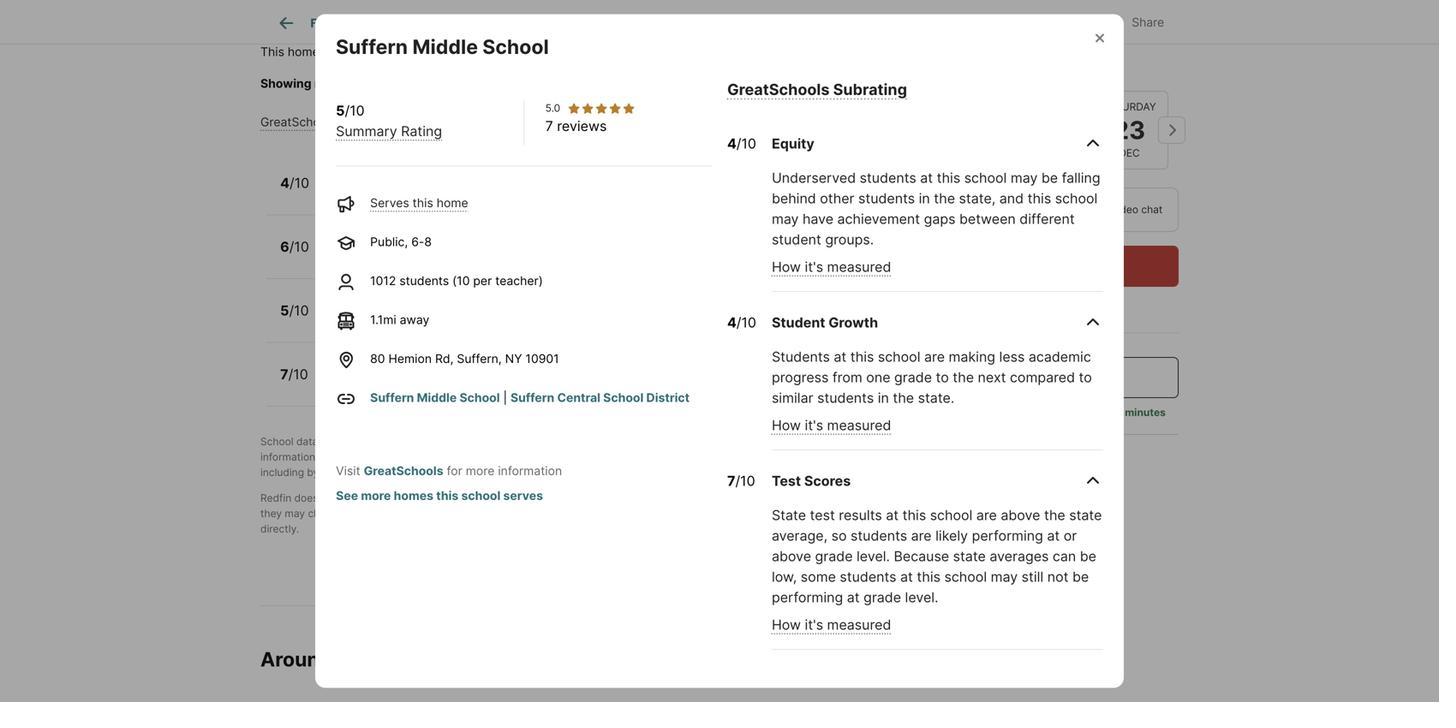 Task type: locate. For each thing, give the bounding box(es) containing it.
1 horizontal spatial level.
[[905, 589, 938, 606]]

0 vertical spatial how it's measured
[[772, 259, 891, 275]]

greatschools inside , a nonprofit organization. redfin recommends buyers and renters use greatschools information and ratings as a
[[799, 436, 864, 448]]

are down student growth dropdown button
[[924, 349, 945, 365]]

in
[[919, 190, 930, 207], [972, 203, 981, 216], [878, 390, 889, 406]]

/10 for underserved students at this school may be falling behind other students in the state, and this school may have achievement gaps between different student groups.
[[736, 135, 756, 152]]

be inside guaranteed to be accurate. to verify school enrollment eligibility, contact the school district directly.
[[476, 508, 488, 520]]

tour via video chat
[[1070, 203, 1163, 216]]

0 vertical spatial 4
[[727, 135, 736, 152]]

1 horizontal spatial 8
[[424, 235, 432, 249]]

school down service
[[585, 508, 616, 520]]

1 horizontal spatial tour
[[1070, 203, 1092, 216]]

how it's measured link down some
[[772, 617, 891, 633]]

compared
[[1010, 369, 1075, 386]]

1.1mi up ny
[[515, 313, 541, 328]]

1 vertical spatial 4
[[280, 175, 290, 191]]

rd,
[[435, 352, 454, 366]]

1 vertical spatial 8
[[382, 313, 390, 328]]

in up gaps
[[919, 190, 930, 207]]

behind
[[772, 190, 816, 207]]

how for students at this school are making less academic progress from one grade to the next compared to similar students in the state.
[[772, 417, 801, 434]]

6- for public, 6-8
[[411, 235, 424, 249]]

0 vertical spatial measured
[[827, 259, 891, 275]]

achievement
[[837, 211, 920, 227]]

2 it's from the top
[[805, 417, 823, 434]]

chat
[[1141, 203, 1163, 216]]

0 horizontal spatial state
[[953, 548, 986, 565]]

tab up check
[[440, 3, 561, 44]]

7 /10 down "desired"
[[727, 473, 755, 489]]

above up low,
[[772, 548, 811, 565]]

tab
[[355, 3, 440, 44], [440, 3, 561, 44], [561, 3, 692, 44], [692, 3, 770, 44], [770, 3, 845, 44]]

0 vertical spatial 7
[[545, 118, 553, 134]]

check
[[451, 76, 485, 91]]

rating inside "5 /10 summary rating"
[[401, 123, 442, 140]]

0 vertical spatial not
[[321, 492, 337, 505]]

public, down montebello
[[328, 250, 366, 264]]

6- inside suffern middle school dialog
[[411, 235, 424, 249]]

suffern middle school dialog
[[315, 14, 1124, 702]]

public,
[[328, 186, 366, 200], [370, 235, 408, 249], [328, 250, 366, 264], [328, 313, 366, 328], [328, 377, 366, 392]]

• up hemion
[[393, 313, 400, 328]]

visit greatschools for more information
[[336, 464, 562, 478]]

8 left "away"
[[382, 313, 390, 328]]

1 vertical spatial central
[[557, 391, 600, 405]]

1 vertical spatial more
[[361, 489, 391, 503]]

0 vertical spatial by
[[377, 436, 389, 448]]

students
[[772, 349, 830, 365]]

list box
[[911, 188, 1179, 232]]

1 horizontal spatial 6-
[[411, 235, 424, 249]]

1 horizontal spatial performing
[[972, 528, 1043, 544]]

may inside state test results at this school are above the state average, so students are likely performing at or above grade level.  because state averages can be low, some students at this school may still not be performing at grade level.
[[991, 569, 1018, 585]]

0 horizontal spatial in
[[878, 390, 889, 406]]

0 vertical spatial performing
[[972, 528, 1043, 544]]

public, k-5 • nearby school • 0.2mi
[[328, 186, 528, 200]]

school inside montebello road school public, k-5 • nearby school • 1.1mi
[[447, 250, 484, 264]]

see more homes this school serves
[[336, 489, 543, 503]]

1.1mi up teacher)
[[497, 250, 523, 264]]

nearby up road
[[402, 186, 443, 200]]

/10 for public, 9-12 • serves this home • 2.2mi
[[288, 366, 308, 383]]

0 horizontal spatial schools
[[453, 466, 491, 479]]

greatschools
[[727, 80, 830, 99], [260, 115, 337, 129], [392, 436, 457, 448], [799, 436, 864, 448], [364, 464, 443, 478]]

by inside first step, and conduct their own investigation to determine their desired schools or school districts, including by contacting and visiting the schools themselves.
[[307, 466, 319, 479]]

saturday 23 dec
[[1103, 100, 1156, 159]]

4 up 6
[[280, 175, 290, 191]]

4 /10 up 6 /10
[[280, 175, 309, 191]]

state up can
[[1069, 507, 1102, 524]]

central inside suffern middle school dialog
[[557, 391, 600, 405]]

level.
[[857, 548, 890, 565], [905, 589, 938, 606]]

4 left student
[[727, 314, 736, 331]]

1.1mi left "away"
[[370, 313, 396, 327]]

how it's measured link down groups. at top right
[[772, 259, 891, 275]]

2 vertical spatial not
[[1047, 569, 1069, 585]]

/10 up 6 /10
[[290, 175, 309, 191]]

still
[[1022, 569, 1043, 585]]

2 vertical spatial 4
[[727, 314, 736, 331]]

start
[[1000, 451, 1034, 467]]

how down low,
[[772, 617, 801, 633]]

scores
[[804, 473, 851, 489]]

this up different
[[1028, 190, 1051, 207]]

2 tab from the left
[[440, 3, 561, 44]]

recommends
[[618, 436, 682, 448]]

own
[[536, 451, 557, 463]]

visiting
[[397, 466, 432, 479]]

• right '|'
[[510, 377, 517, 392]]

0 horizontal spatial above
[[772, 548, 811, 565]]

at inside underserved students at this school may be falling behind other students in the state, and this school may have achievement gaps between different student groups.
[[920, 170, 933, 186]]

0 horizontal spatial redfin
[[260, 492, 291, 505]]

be down information.
[[476, 508, 488, 520]]

schools
[[695, 76, 739, 91], [753, 451, 790, 463], [453, 466, 491, 479]]

3 measured from the top
[[827, 617, 891, 633]]

is left within
[[323, 45, 332, 59]]

ask a question button
[[911, 357, 1179, 398]]

it's for test
[[805, 617, 823, 633]]

is for provided
[[321, 436, 329, 448]]

the inside first step, and conduct their own investigation to determine their desired schools or school districts, including by contacting and visiting the schools themselves.
[[435, 466, 451, 479]]

state test results at this school are above the state average, so students are likely performing at or above grade level.  because state averages can be low, some students at this school may still not be performing at grade level.
[[772, 507, 1102, 606]]

district up 5.0
[[551, 76, 590, 91]]

,
[[457, 436, 460, 448]]

0 vertical spatial more
[[466, 464, 495, 478]]

1 vertical spatial it's
[[805, 417, 823, 434]]

1 vertical spatial 6-
[[369, 313, 382, 328]]

greatschools link
[[364, 464, 443, 478]]

1 horizontal spatial 7
[[545, 118, 553, 134]]

0 vertical spatial how it's measured link
[[772, 259, 891, 275]]

/10 for state test results at this school are above the state average, so students are likely performing at or above grade level.  because state averages can be low, some students at this school may still not be performing at grade level.
[[735, 473, 755, 489]]

tour inside option
[[946, 203, 969, 216]]

guarantee
[[395, 492, 445, 505]]

7 /10 for state test results at this school are above the state average, so students are likely performing at or above grade level.  because state averages can be low, some students at this school may still not be performing at grade level.
[[727, 473, 755, 489]]

to up state.
[[936, 369, 949, 386]]

1 vertical spatial state
[[953, 548, 986, 565]]

summary rating link
[[336, 123, 442, 140]]

tab up this home is within the suffern central school district
[[355, 3, 440, 44]]

suffern inside suffern senior high school public, 9-12 • serves this home • 2.2mi
[[328, 358, 378, 375]]

tour inside option
[[1070, 203, 1092, 216]]

/10 down 6 /10
[[289, 302, 309, 319]]

a right ,
[[463, 436, 469, 448]]

school inside montebello road school public, k-5 • nearby school • 1.1mi
[[444, 231, 490, 248]]

level. down results
[[857, 548, 890, 565]]

3 how from the top
[[772, 617, 801, 633]]

more
[[466, 464, 495, 478], [361, 489, 391, 503]]

are
[[924, 349, 945, 365], [660, 492, 676, 505], [976, 507, 997, 524], [368, 508, 383, 520], [911, 528, 932, 544]]

3 how it's measured from the top
[[772, 617, 891, 633]]

public, inside montebello road school public, k-5 • nearby school • 1.1mi
[[328, 250, 366, 264]]

suffern central school district link up check
[[395, 45, 574, 59]]

1 horizontal spatial not
[[386, 508, 402, 520]]

/10 left equity
[[736, 135, 756, 152]]

1 vertical spatial redfin
[[260, 492, 291, 505]]

as right ratings
[[376, 451, 387, 463]]

1 how from the top
[[772, 259, 801, 275]]

1.1mi inside suffern middle school dialog
[[370, 313, 396, 327]]

be inside underserved students at this school may be falling behind other students in the state, and this school may have achievement gaps between different student groups.
[[1041, 170, 1058, 186]]

1 vertical spatial 4 /10
[[280, 175, 309, 191]]

by up does
[[307, 466, 319, 479]]

/10
[[345, 102, 365, 119], [736, 135, 756, 152], [290, 175, 309, 191], [289, 238, 309, 255], [289, 302, 309, 319], [736, 314, 756, 331], [288, 366, 308, 383], [735, 473, 755, 489]]

2 tour from the left
[[1070, 203, 1092, 216]]

public, left 9-
[[328, 377, 366, 392]]

how it's measured
[[772, 259, 891, 275], [772, 417, 891, 434], [772, 617, 891, 633]]

/10 inside "5 /10 summary rating"
[[345, 102, 365, 119]]

/10 for public, 6-8 • serves this home • 1.1mi
[[289, 302, 309, 319]]

4 /10 for underserved students at this school may be falling behind other students in the state, and this school may have achievement gaps between different student groups.
[[727, 135, 756, 152]]

be left the falling
[[1041, 170, 1058, 186]]

nearby down road
[[402, 250, 443, 264]]

4 /10 for public, k-5 • nearby school • 0.2mi
[[280, 175, 309, 191]]

4 /10 left equity
[[727, 135, 756, 152]]

how it's measured link
[[772, 259, 891, 275], [772, 417, 891, 434], [772, 617, 891, 633]]

are inside students at this school are making less academic progress from one grade to the next compared to similar students in the state.
[[924, 349, 945, 365]]

k- down montebello
[[369, 250, 381, 264]]

to down recommends
[[624, 451, 634, 463]]

10901
[[525, 352, 559, 366]]

offer
[[1056, 451, 1089, 467]]

0 vertical spatial middle
[[412, 35, 478, 59]]

1 horizontal spatial more
[[466, 464, 495, 478]]

0 horizontal spatial by
[[307, 466, 319, 479]]

information inside suffern middle school dialog
[[498, 464, 562, 478]]

school up one
[[878, 349, 920, 365]]

the
[[373, 45, 391, 59], [488, 76, 507, 91], [934, 190, 955, 207], [953, 369, 974, 386], [893, 390, 914, 406], [435, 466, 451, 479], [1044, 507, 1065, 524], [761, 508, 777, 520]]

how for underserved students at this school may be falling behind other students in the state, and this school may have achievement gaps between different student groups.
[[772, 259, 801, 275]]

6- up 80
[[369, 313, 382, 328]]

performing down some
[[772, 589, 843, 606]]

school down the falling
[[1055, 190, 1098, 207]]

state
[[1069, 507, 1102, 524], [953, 548, 986, 565]]

0 vertical spatial nearby
[[402, 186, 443, 200]]

summary
[[340, 115, 393, 129], [336, 123, 397, 140]]

greatschools up equity
[[727, 80, 830, 99]]

away
[[400, 313, 429, 327]]

/10 up used
[[735, 473, 755, 489]]

1 horizontal spatial 7 /10
[[727, 473, 755, 489]]

school inside suffern senior high school public, 9-12 • serves this home • 2.2mi
[[462, 358, 509, 375]]

student
[[772, 314, 825, 331]]

not inside state test results at this school are above the state average, so students are likely performing at or above grade level.  because state averages can be low, some students at this school may still not be performing at grade level.
[[1047, 569, 1069, 585]]

1 vertical spatial 7 /10
[[727, 473, 755, 489]]

schools down conduct
[[453, 466, 491, 479]]

1 vertical spatial or
[[382, 492, 392, 505]]

middle down high
[[417, 391, 457, 405]]

public, inside suffern middle school dialog
[[370, 235, 408, 249]]

it's for student
[[805, 417, 823, 434]]

greatschools subrating
[[727, 80, 907, 99]]

1 horizontal spatial redfin
[[584, 436, 616, 448]]

3 it's from the top
[[805, 617, 823, 633]]

0 vertical spatial redfin
[[584, 436, 616, 448]]

1 horizontal spatial or
[[793, 451, 803, 463]]

school down "for"
[[461, 489, 500, 503]]

suffern central school district link
[[395, 45, 574, 59], [511, 391, 690, 405]]

start an offer
[[1000, 451, 1089, 467]]

1 vertical spatial district
[[646, 391, 690, 405]]

7 /10 inside suffern middle school dialog
[[727, 473, 755, 489]]

0 vertical spatial state
[[1069, 507, 1102, 524]]

underserved
[[772, 170, 856, 186]]

a left first
[[390, 451, 396, 463]]

a right ask
[[1024, 369, 1032, 386]]

1 vertical spatial as
[[779, 492, 790, 505]]

1 tab from the left
[[355, 3, 440, 44]]

2 measured from the top
[[827, 417, 891, 434]]

school up the average,
[[780, 508, 812, 520]]

performing up averages on the right of page
[[972, 528, 1043, 544]]

middle
[[412, 35, 478, 59], [417, 391, 457, 405]]

0 horizontal spatial 7
[[280, 366, 288, 383]]

1 how it's measured link from the top
[[772, 259, 891, 275]]

may up 'person'
[[1011, 170, 1038, 186]]

falling
[[1062, 170, 1100, 186]]

district inside suffern middle school dialog
[[646, 391, 690, 405]]

1 vertical spatial schools
[[753, 451, 790, 463]]

5 tab from the left
[[770, 3, 845, 44]]

2 how it's measured from the top
[[772, 417, 891, 434]]

2 vertical spatial how
[[772, 617, 801, 633]]

determine
[[637, 451, 686, 463]]

4 tab from the left
[[692, 3, 770, 44]]

ratings
[[339, 451, 373, 463]]

1 horizontal spatial information
[[498, 464, 562, 478]]

7 down 5.0
[[545, 118, 553, 134]]

this up state,
[[937, 170, 960, 186]]

montebello
[[328, 231, 404, 248]]

school
[[510, 76, 547, 91], [964, 170, 1007, 186], [447, 186, 484, 200], [1055, 190, 1098, 207], [447, 250, 484, 264], [878, 349, 920, 365], [806, 451, 838, 463], [461, 489, 500, 503], [930, 507, 972, 524], [585, 508, 616, 520], [780, 508, 812, 520], [944, 569, 987, 585]]

and down endorse
[[347, 508, 365, 520]]

redfin inside , a nonprofit organization. redfin recommends buyers and renters use greatschools information and ratings as a
[[584, 436, 616, 448]]

7 for public, 9-12 • serves this home • 2.2mi
[[280, 366, 288, 383]]

this inside suffern senior high school public, 9-12 • serves this home • 2.2mi
[[451, 377, 472, 392]]

5 down the nearby
[[336, 102, 345, 119]]

it's down some
[[805, 617, 823, 633]]

and inside school service boundaries are intended to be used as a reference only; they may change and are not
[[347, 508, 365, 520]]

6 /10
[[280, 238, 309, 255]]

/10 down the nearby
[[345, 102, 365, 119]]

not down the redfin does not endorse or guarantee this information.
[[386, 508, 402, 520]]

1 vertical spatial measured
[[827, 417, 891, 434]]

3 how it's measured link from the top
[[772, 617, 891, 633]]

investigation
[[559, 451, 621, 463]]

how it's measured link for scores
[[772, 617, 891, 633]]

1 horizontal spatial schools
[[695, 76, 739, 91]]

first
[[398, 451, 417, 463]]

1 vertical spatial middle
[[417, 391, 457, 405]]

measured for scores
[[827, 617, 891, 633]]

public, up montebello
[[328, 186, 366, 200]]

1 horizontal spatial district
[[646, 391, 690, 405]]

tab up website
[[561, 3, 692, 44]]

ask
[[996, 369, 1021, 386]]

1 their from the left
[[511, 451, 533, 463]]

measured
[[827, 259, 891, 275], [827, 417, 891, 434], [827, 617, 891, 633]]

1.1mi away
[[370, 313, 429, 327]]

1 vertical spatial is
[[321, 436, 329, 448]]

home
[[288, 45, 319, 59], [437, 196, 468, 210], [470, 313, 501, 328], [475, 377, 507, 392], [378, 648, 432, 672]]

to down information.
[[463, 508, 473, 520]]

1 horizontal spatial as
[[779, 492, 790, 505]]

1 horizontal spatial above
[[1001, 507, 1040, 524]]

not down can
[[1047, 569, 1069, 585]]

0 horizontal spatial 8
[[382, 313, 390, 328]]

1 horizontal spatial central
[[557, 391, 600, 405]]

to inside school service boundaries are intended to be used as a reference only; they may change and are not
[[724, 492, 734, 505]]

next
[[978, 369, 1006, 386]]

0 vertical spatial is
[[323, 45, 332, 59]]

1 how it's measured from the top
[[772, 259, 891, 275]]

1 vertical spatial level.
[[905, 589, 938, 606]]

2 k- from the top
[[369, 250, 381, 264]]

1 horizontal spatial district
[[815, 508, 849, 520]]

and up between
[[999, 190, 1024, 207]]

1 vertical spatial how it's measured link
[[772, 417, 891, 434]]

2 vertical spatial or
[[1064, 528, 1077, 544]]

1 vertical spatial how it's measured
[[772, 417, 891, 434]]

2 vertical spatial measured
[[827, 617, 891, 633]]

to
[[641, 76, 652, 91], [936, 369, 949, 386], [1079, 369, 1092, 386], [624, 451, 634, 463], [724, 492, 734, 505], [463, 508, 473, 520]]

0 vertical spatial above
[[1001, 507, 1040, 524]]

0 vertical spatial k-
[[369, 186, 381, 200]]

grade down because at the right bottom of the page
[[863, 589, 901, 606]]

8 inside suffern middle school dialog
[[424, 235, 432, 249]]

80 hemion rd, suffern, ny 10901
[[370, 352, 559, 366]]

eligibility,
[[674, 508, 719, 520]]

5 inside montebello road school public, k-5 • nearby school • 1.1mi
[[381, 250, 389, 264]]

not
[[321, 492, 337, 505], [386, 508, 402, 520], [1047, 569, 1069, 585]]

None button
[[921, 90, 999, 170], [1006, 91, 1084, 170], [1090, 91, 1168, 170], [921, 90, 999, 170], [1006, 91, 1084, 170], [1090, 91, 1168, 170]]

per
[[473, 274, 492, 288]]

in down one
[[878, 390, 889, 406]]

greatschools subrating link
[[727, 80, 907, 99]]

is right data
[[321, 436, 329, 448]]

0 vertical spatial how
[[772, 259, 801, 275]]

may down does
[[285, 508, 305, 520]]

1 horizontal spatial by
[[377, 436, 389, 448]]

serves up hemion
[[403, 313, 442, 328]]

suffern down senior
[[370, 391, 414, 405]]

1 vertical spatial performing
[[772, 589, 843, 606]]

tour for tour via video chat
[[1070, 203, 1092, 216]]

0 vertical spatial serves
[[370, 196, 409, 210]]

0 vertical spatial district
[[551, 76, 590, 91]]

1 vertical spatial how
[[772, 417, 801, 434]]

this
[[787, 76, 808, 91], [937, 170, 960, 186], [1028, 190, 1051, 207], [413, 196, 433, 210], [446, 313, 466, 328], [850, 349, 874, 365], [451, 377, 472, 392], [436, 489, 458, 503], [448, 492, 465, 505], [902, 507, 926, 524], [917, 569, 940, 585], [336, 648, 373, 672]]

school down likely
[[944, 569, 987, 585]]

0 vertical spatial schools
[[695, 76, 739, 91]]

1.1mi
[[497, 250, 523, 264], [370, 313, 396, 327], [515, 313, 541, 328]]

how it's measured for growth
[[772, 417, 891, 434]]

2 vertical spatial serves
[[409, 377, 448, 392]]

redfin up the they
[[260, 492, 291, 505]]

how it's measured for scores
[[772, 617, 891, 633]]

0 vertical spatial grade
[[894, 369, 932, 386]]

central up check
[[441, 45, 484, 59]]

ny
[[505, 352, 522, 366]]

2 how it's measured link from the top
[[772, 417, 891, 434]]

0 horizontal spatial tour
[[946, 203, 969, 216]]

this
[[260, 45, 284, 59]]

to inside guaranteed to be accurate. to verify school enrollment eligibility, contact the school district directly.
[[463, 508, 473, 520]]

so
[[831, 528, 847, 544]]

1 tour from the left
[[946, 203, 969, 216]]

how down student
[[772, 259, 801, 275]]

between
[[959, 211, 1016, 227]]

this up road
[[413, 196, 433, 210]]

0 vertical spatial 8
[[424, 235, 432, 249]]

0 vertical spatial as
[[376, 451, 387, 463]]

the up gaps
[[934, 190, 955, 207]]

2 how from the top
[[772, 417, 801, 434]]

to up contact
[[724, 492, 734, 505]]

district up recommends
[[646, 391, 690, 405]]

above up averages on the right of page
[[1001, 507, 1040, 524]]

public, for public, 6-8 • serves this home • 1.1mi
[[328, 313, 366, 328]]

service
[[565, 492, 600, 505]]

to inside first step, and conduct their own investigation to determine their desired schools or school districts, including by contacting and visiting the schools themselves.
[[624, 451, 634, 463]]

one
[[866, 369, 890, 386]]

0 vertical spatial it's
[[805, 259, 823, 275]]

0 horizontal spatial their
[[511, 451, 533, 463]]

buyers
[[684, 436, 717, 448]]

schools.
[[358, 76, 407, 91]]

have
[[803, 211, 833, 227]]

2 vertical spatial it's
[[805, 617, 823, 633]]

1 vertical spatial by
[[307, 466, 319, 479]]

2 nearby from the top
[[402, 250, 443, 264]]

1 horizontal spatial their
[[689, 451, 711, 463]]

in inside option
[[972, 203, 981, 216]]

4 left equity
[[727, 135, 736, 152]]

1.1mi inside montebello road school public, k-5 • nearby school • 1.1mi
[[497, 250, 523, 264]]

1 vertical spatial k-
[[369, 250, 381, 264]]

0 horizontal spatial district
[[530, 45, 574, 59]]

1 vertical spatial 7
[[280, 366, 288, 383]]

1 nearby from the top
[[402, 186, 443, 200]]

0 vertical spatial 4 /10
[[727, 135, 756, 152]]

4 for public,
[[280, 175, 290, 191]]

suffern
[[336, 35, 408, 59], [395, 45, 438, 59], [328, 358, 378, 375], [370, 391, 414, 405], [511, 391, 554, 405]]

how it's measured link up districts,
[[772, 417, 891, 434]]

teacher)
[[495, 274, 543, 288]]

5 inside "5 /10 summary rating"
[[336, 102, 345, 119]]



Task type: describe. For each thing, give the bounding box(es) containing it.
suffern right '|'
[[511, 391, 554, 405]]

0 horizontal spatial or
[[382, 492, 392, 505]]

endorse
[[340, 492, 380, 505]]

is for within
[[323, 45, 332, 59]]

0 horizontal spatial not
[[321, 492, 337, 505]]

nonprofit
[[472, 436, 516, 448]]

information inside , a nonprofit organization. redfin recommends buyers and renters use greatschools information and ratings as a
[[260, 451, 315, 463]]

suffern middle school element
[[336, 14, 569, 59]]

gaps
[[924, 211, 955, 227]]

for
[[447, 464, 462, 478]]

the left state.
[[893, 390, 914, 406]]

from
[[832, 369, 862, 386]]

homes
[[394, 489, 433, 503]]

school inside students at this school are making less academic progress from one grade to the next compared to similar students in the state.
[[878, 349, 920, 365]]

1 measured from the top
[[827, 259, 891, 275]]

dec
[[1119, 147, 1140, 159]]

are down endorse
[[368, 508, 383, 520]]

share button
[[1093, 4, 1179, 39]]

not inside school service boundaries are intended to be used as a reference only; they may change and are not
[[386, 508, 402, 520]]

and up the redfin does not endorse or guarantee this information.
[[376, 466, 394, 479]]

this left home. at the top right
[[787, 76, 808, 91]]

serves inside suffern middle school dialog
[[370, 196, 409, 210]]

how it's measured link for growth
[[772, 417, 891, 434]]

1 k- from the top
[[369, 186, 381, 200]]

school left 0.2mi
[[447, 186, 484, 200]]

3 tab from the left
[[561, 3, 692, 44]]

8 for public, 6-8 • serves this home • 1.1mi
[[382, 313, 390, 328]]

does
[[294, 492, 318, 505]]

• down the public, 6-8
[[392, 250, 399, 264]]

high
[[428, 358, 459, 375]]

1 vertical spatial serves
[[403, 313, 442, 328]]

0 vertical spatial suffern central school district link
[[395, 45, 574, 59]]

redfin does not endorse or guarantee this information.
[[260, 492, 526, 505]]

5 down 6
[[280, 302, 289, 319]]

via
[[1095, 203, 1109, 216]]

student growth button
[[772, 299, 1103, 347]]

tour via video chat option
[[1035, 188, 1179, 232]]

k- inside montebello road school public, k-5 • nearby school • 1.1mi
[[369, 250, 381, 264]]

home inside suffern senior high school public, 9-12 • serves this home • 2.2mi
[[475, 377, 507, 392]]

to
[[540, 508, 552, 520]]

a inside button
[[1024, 369, 1032, 386]]

next image
[[1158, 116, 1185, 144]]

intended
[[678, 492, 721, 505]]

6- for public, 6-8 • serves this home • 1.1mi
[[369, 313, 382, 328]]

school up likely
[[930, 507, 972, 524]]

nearby
[[314, 76, 355, 91]]

5 up montebello
[[381, 186, 389, 200]]

road
[[407, 231, 441, 248]]

1012 students (10 per teacher)
[[370, 274, 543, 288]]

the right check
[[488, 76, 507, 91]]

accurate.
[[491, 508, 537, 520]]

greatschools down first
[[364, 464, 443, 478]]

can
[[1053, 548, 1076, 565]]

ask a question
[[996, 369, 1094, 386]]

|
[[503, 391, 507, 405]]

serves
[[503, 489, 543, 503]]

2.2mi
[[520, 377, 551, 392]]

in inside students at this school are making less academic progress from one grade to the next compared to similar students in the state.
[[878, 390, 889, 406]]

underserved students at this school may be falling behind other students in the state, and this school may have achievement gaps between different student groups.
[[772, 170, 1100, 248]]

how for state test results at this school are above the state average, so students are likely performing at or above grade level.  because state averages can be low, some students at this school may still not be performing at grade level.
[[772, 617, 801, 633]]

see
[[336, 489, 358, 503]]

this down test scores dropdown button
[[902, 507, 926, 524]]

middle for suffern middle school
[[412, 35, 478, 59]]

school inside first step, and conduct their own investigation to determine their desired schools or school districts, including by contacting and visiting the schools themselves.
[[806, 451, 838, 463]]

to down academic
[[1079, 369, 1092, 386]]

the right within
[[373, 45, 391, 59]]

visit
[[336, 464, 360, 478]]

0 vertical spatial central
[[441, 45, 484, 59]]

grade inside students at this school are making less academic progress from one grade to the next compared to similar students in the state.
[[894, 369, 932, 386]]

2 vertical spatial schools
[[453, 466, 491, 479]]

8 for public, 6-8
[[424, 235, 432, 249]]

tour for tour in person
[[946, 203, 969, 216]]

see more homes this school serves link
[[336, 489, 543, 503]]

reviews
[[557, 118, 607, 134]]

and up "for"
[[447, 451, 466, 463]]

, a nonprofit organization. redfin recommends buyers and renters use greatschools information and ratings as a
[[260, 436, 864, 463]]

the down making
[[953, 369, 974, 386]]

suffern senior high school public, 9-12 • serves this home • 2.2mi
[[328, 358, 551, 392]]

this up guaranteed
[[436, 489, 458, 503]]

greatschools down showing
[[260, 115, 337, 129]]

this down because at the right bottom of the page
[[917, 569, 940, 585]]

be right can
[[1080, 548, 1096, 565]]

7 /10 for public, 9-12 • serves this home • 2.2mi
[[280, 366, 308, 383]]

and up visit
[[318, 451, 336, 463]]

averages
[[990, 548, 1049, 565]]

0 vertical spatial level.
[[857, 548, 890, 565]]

contact
[[722, 508, 759, 520]]

may inside school service boundaries are intended to be used as a reference only; they may change and are not
[[285, 508, 305, 520]]

tour in person
[[946, 203, 1018, 216]]

suffern up please
[[395, 45, 438, 59]]

may down 'behind'
[[772, 211, 799, 227]]

0 horizontal spatial district
[[551, 76, 590, 91]]

/10 for students at this school are making less academic progress from one grade to the next compared to similar students in the state.
[[736, 314, 756, 331]]

use
[[779, 436, 796, 448]]

public, for public, k-5 • nearby school • 0.2mi
[[328, 186, 366, 200]]

desired
[[714, 451, 750, 463]]

district inside guaranteed to be accurate. to verify school enrollment eligibility, contact the school district directly.
[[815, 508, 849, 520]]

around this home
[[260, 648, 432, 672]]

this up 80 hemion rd, suffern, ny 10901
[[446, 313, 466, 328]]

5.0
[[545, 102, 560, 114]]

9-
[[369, 377, 382, 392]]

are up because at the right bottom of the page
[[911, 528, 932, 544]]

middle for suffern middle school | suffern central school district
[[417, 391, 457, 405]]

• left 0.2mi
[[487, 186, 494, 200]]

and inside underserved students at this school may be falling behind other students in the state, and this school may have achievement gaps between different student groups.
[[999, 190, 1024, 207]]

public, 6-8
[[370, 235, 432, 249]]

data
[[296, 436, 318, 448]]

or inside state test results at this school are above the state average, so students are likely performing at or above grade level.  because state averages can be low, some students at this school may still not be performing at grade level.
[[1064, 528, 1077, 544]]

as inside , a nonprofit organization. redfin recommends buyers and renters use greatschools information and ratings as a
[[376, 451, 387, 463]]

in inside underserved students at this school may be falling behind other students in the state, and this school may have achievement gaps between different student groups.
[[919, 190, 930, 207]]

4 /10 for students at this school are making less academic progress from one grade to the next compared to similar students in the state.
[[727, 314, 756, 331]]

person
[[983, 203, 1018, 216]]

1 vertical spatial grade
[[815, 548, 853, 565]]

feed
[[310, 16, 339, 30]]

test
[[772, 473, 801, 489]]

feed tab list
[[260, 0, 858, 44]]

see
[[656, 76, 676, 91]]

school up 5.0
[[510, 76, 547, 91]]

suffern middle school
[[336, 35, 549, 59]]

public, inside suffern senior high school public, 9-12 • serves this home • 2.2mi
[[328, 377, 366, 392]]

public, 6-8 • serves this home • 1.1mi
[[328, 313, 541, 328]]

student growth
[[772, 314, 878, 331]]

reference
[[801, 492, 848, 505]]

organization.
[[519, 436, 582, 448]]

hemion
[[388, 352, 432, 366]]

home inside suffern middle school dialog
[[437, 196, 468, 210]]

1 it's from the top
[[805, 259, 823, 275]]

• up ny
[[505, 313, 511, 328]]

greatschools summary rating
[[260, 115, 433, 129]]

suffern for suffern middle school
[[336, 35, 408, 59]]

suffern for suffern senior high school public, 9-12 • serves this home • 2.2mi
[[328, 358, 378, 375]]

list box containing tour in person
[[911, 188, 1179, 232]]

equity button
[[772, 120, 1103, 168]]

this inside students at this school are making less academic progress from one grade to the next compared to similar students in the state.
[[850, 349, 874, 365]]

are up averages on the right of page
[[976, 507, 997, 524]]

school inside school service boundaries are intended to be used as a reference only; they may change and are not
[[529, 492, 562, 505]]

video
[[1112, 203, 1138, 216]]

5 /10
[[280, 302, 309, 319]]

around
[[260, 648, 332, 672]]

public, for public, 6-8
[[370, 235, 408, 249]]

at inside students at this school are making less academic progress from one grade to the next compared to similar students in the state.
[[834, 349, 846, 365]]

the inside guaranteed to be accurate. to verify school enrollment eligibility, contact the school district directly.
[[761, 508, 777, 520]]

suffern middle school link
[[370, 391, 500, 405]]

as inside school service boundaries are intended to be used as a reference only; they may change and are not
[[779, 492, 790, 505]]

suffern for suffern middle school | suffern central school district
[[370, 391, 414, 405]]

4 for students
[[727, 314, 736, 331]]

a inside school service boundaries are intended to be used as a reference only; they may change and are not
[[793, 492, 799, 505]]

to left "see" at the left of page
[[641, 76, 652, 91]]

serves inside suffern senior high school public, 9-12 • serves this home • 2.2mi
[[409, 377, 448, 392]]

7 for state test results at this school are above the state average, so students are likely performing at or above grade level.  because state averages can be low, some students at this school may still not be performing at grade level.
[[727, 473, 735, 489]]

0.2mi
[[497, 186, 528, 200]]

school up state,
[[964, 170, 1007, 186]]

students inside students at this school are making less academic progress from one grade to the next compared to similar students in the state.
[[817, 390, 874, 406]]

they
[[260, 508, 282, 520]]

measured for growth
[[827, 417, 891, 434]]

showing
[[260, 76, 311, 91]]

tour in person option
[[911, 188, 1035, 232]]

• up per
[[487, 250, 494, 264]]

test
[[810, 507, 835, 524]]

80
[[370, 352, 385, 366]]

serves this home link
[[370, 196, 468, 210]]

groups.
[[825, 231, 874, 248]]

and up "desired"
[[720, 436, 739, 448]]

students at this school are making less academic progress from one grade to the next compared to similar students in the state.
[[772, 349, 1092, 406]]

information.
[[468, 492, 526, 505]]

the inside state test results at this school are above the state average, so students are likely performing at or above grade level.  because state averages can be low, some students at this school may still not be performing at grade level.
[[1044, 507, 1065, 524]]

making
[[949, 349, 995, 365]]

state.
[[918, 390, 954, 406]]

4 for underserved
[[727, 135, 736, 152]]

school data is provided by greatschools
[[260, 436, 457, 448]]

greatschools up step,
[[392, 436, 457, 448]]

first step, and conduct their own investigation to determine their desired schools or school districts, including by contacting and visiting the schools themselves.
[[260, 451, 883, 479]]

2 horizontal spatial schools
[[753, 451, 790, 463]]

be inside school service boundaries are intended to be used as a reference only; they may change and are not
[[737, 492, 749, 505]]

senior
[[381, 358, 425, 375]]

1012
[[370, 274, 396, 288]]

5 /10 summary rating
[[336, 102, 442, 140]]

2 vertical spatial grade
[[863, 589, 901, 606]]

rating 5.0 out of 5 element
[[567, 101, 636, 115]]

0 vertical spatial district
[[530, 45, 574, 59]]

• right 12
[[399, 377, 405, 392]]

or inside first step, and conduct their own investigation to determine their desired schools or school districts, including by contacting and visiting the schools themselves.
[[793, 451, 803, 463]]

nearby inside montebello road school public, k-5 • nearby school • 1.1mi
[[402, 250, 443, 264]]

0 horizontal spatial more
[[361, 489, 391, 503]]

summary inside "5 /10 summary rating"
[[336, 123, 397, 140]]

themselves.
[[494, 466, 552, 479]]

share
[[1132, 15, 1164, 30]]

academic
[[1029, 349, 1091, 365]]

1 vertical spatial above
[[772, 548, 811, 565]]

enrollment
[[619, 508, 671, 520]]

23
[[1113, 115, 1145, 145]]

0 horizontal spatial performing
[[772, 589, 843, 606]]

2 their from the left
[[689, 451, 711, 463]]

/10 for public, k-5 • nearby school • 0.2mi
[[290, 175, 309, 191]]

1 vertical spatial suffern central school district link
[[511, 391, 690, 405]]

/10 up 5 /10
[[289, 238, 309, 255]]

be down can
[[1072, 569, 1089, 585]]

this right around
[[336, 648, 373, 672]]

are up enrollment
[[660, 492, 676, 505]]

student
[[772, 231, 821, 248]]

this down "for"
[[448, 492, 465, 505]]

boundaries
[[603, 492, 657, 505]]

question
[[1035, 369, 1094, 386]]

the inside underserved students at this school may be falling behind other students in the state, and this school may have achievement gaps between different student groups.
[[934, 190, 955, 207]]

minutes
[[1125, 406, 1166, 419]]

• up the public, 6-8
[[392, 186, 399, 200]]

progress
[[772, 369, 829, 386]]



Task type: vqa. For each thing, say whether or not it's contained in the screenshot.
the top 7
yes



